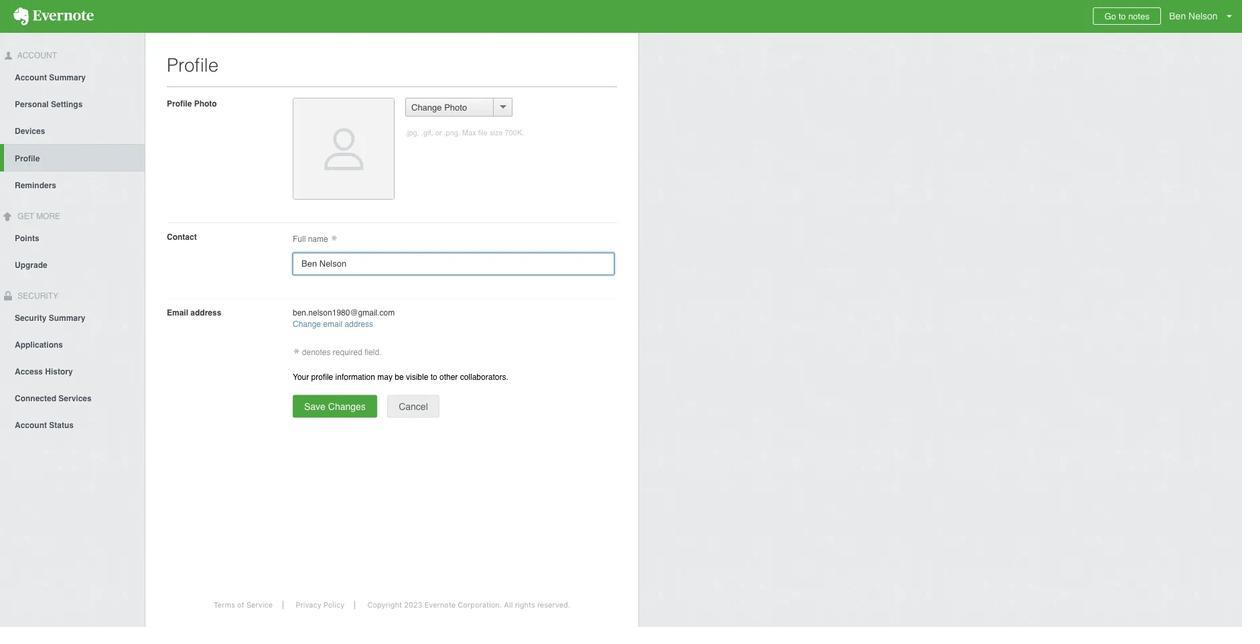 Task type: locate. For each thing, give the bounding box(es) containing it.
1 horizontal spatial change
[[411, 102, 442, 112]]

size
[[490, 129, 503, 137]]

1 vertical spatial to
[[431, 372, 437, 382]]

0 horizontal spatial address
[[191, 308, 221, 318]]

0 vertical spatial to
[[1119, 11, 1126, 21]]

.png.
[[444, 129, 460, 137]]

denotes required field.
[[300, 348, 382, 357]]

of
[[237, 601, 244, 610]]

change inside ben.nelson1980@gmail.com change email address
[[293, 320, 321, 329]]

access
[[15, 367, 43, 376]]

0 horizontal spatial photo
[[194, 99, 217, 108]]

1 vertical spatial profile
[[167, 99, 192, 108]]

profile
[[167, 54, 219, 76], [167, 99, 192, 108], [15, 154, 40, 163]]

change email address link
[[293, 320, 373, 329]]

account summary
[[15, 73, 86, 82]]

to left "other"
[[431, 372, 437, 382]]

security summary link
[[0, 304, 145, 331]]

1 vertical spatial summary
[[49, 313, 85, 323]]

0 vertical spatial summary
[[49, 73, 86, 82]]

1 vertical spatial change
[[293, 320, 321, 329]]

security up applications on the bottom of page
[[15, 313, 46, 323]]

account up personal
[[15, 73, 47, 82]]

.jpg, .gif, or .png. max file size 700k.
[[405, 129, 524, 137]]

summary for account summary
[[49, 73, 86, 82]]

full
[[293, 235, 306, 244]]

None submit
[[293, 395, 377, 418], [387, 395, 439, 418], [293, 395, 377, 418], [387, 395, 439, 418]]

change
[[411, 102, 442, 112], [293, 320, 321, 329]]

copyright 2023 evernote corporation. all rights reserved.
[[368, 601, 570, 610]]

2 vertical spatial account
[[15, 420, 47, 430]]

Full name text field
[[293, 253, 615, 275]]

to inside "link"
[[1119, 11, 1126, 21]]

nelson
[[1189, 11, 1218, 21]]

services
[[59, 394, 92, 403]]

reminders
[[15, 181, 56, 190]]

history
[[45, 367, 73, 376]]

change up .gif,
[[411, 102, 442, 112]]

0 horizontal spatial to
[[431, 372, 437, 382]]

700k.
[[505, 129, 524, 137]]

ben nelson
[[1170, 11, 1218, 21]]

reserved.
[[537, 601, 570, 610]]

required
[[333, 348, 362, 357]]

1 vertical spatial security
[[15, 313, 46, 323]]

points
[[15, 234, 39, 243]]

get more
[[15, 212, 60, 221]]

personal settings link
[[0, 90, 145, 117]]

2 vertical spatial profile
[[15, 154, 40, 163]]

evernote
[[425, 601, 456, 610]]

1 horizontal spatial photo
[[444, 102, 467, 112]]

account for account summary
[[15, 73, 47, 82]]

account status link
[[0, 411, 145, 438]]

copyright
[[368, 601, 402, 610]]

address down the ben.nelson1980@gmail.com
[[345, 320, 373, 329]]

file
[[478, 129, 488, 137]]

0 vertical spatial address
[[191, 308, 221, 318]]

0 vertical spatial profile
[[167, 54, 219, 76]]

address right email
[[191, 308, 221, 318]]

go to notes
[[1105, 11, 1150, 21]]

1 horizontal spatial address
[[345, 320, 373, 329]]

connected
[[15, 394, 56, 403]]

corporation.
[[458, 601, 502, 610]]

other
[[440, 372, 458, 382]]

1 vertical spatial account
[[15, 73, 47, 82]]

summary
[[49, 73, 86, 82], [49, 313, 85, 323]]

be
[[395, 372, 404, 382]]

summary up personal settings link
[[49, 73, 86, 82]]

service
[[247, 601, 273, 610]]

0 vertical spatial security
[[15, 291, 58, 301]]

ben nelson link
[[1166, 0, 1243, 33]]

personal settings
[[15, 100, 83, 109]]

more
[[36, 212, 60, 221]]

go
[[1105, 11, 1117, 21]]

account down connected
[[15, 420, 47, 430]]

security for security summary
[[15, 313, 46, 323]]

1 vertical spatial address
[[345, 320, 373, 329]]

0 horizontal spatial change
[[293, 320, 321, 329]]

1 horizontal spatial to
[[1119, 11, 1126, 21]]

address
[[191, 308, 221, 318], [345, 320, 373, 329]]

to right go
[[1119, 11, 1126, 21]]

account up the "account summary"
[[15, 51, 57, 60]]

account for account
[[15, 51, 57, 60]]

security
[[15, 291, 58, 301], [15, 313, 46, 323]]

rights
[[515, 601, 535, 610]]

privacy policy
[[296, 601, 345, 610]]

may
[[378, 372, 393, 382]]

account status
[[15, 420, 74, 430]]

0 vertical spatial account
[[15, 51, 57, 60]]

account for account status
[[15, 420, 47, 430]]

ben
[[1170, 11, 1186, 21]]

account
[[15, 51, 57, 60], [15, 73, 47, 82], [15, 420, 47, 430]]

.jpg,
[[405, 129, 419, 137]]

evernote link
[[0, 0, 107, 33]]

photo
[[194, 99, 217, 108], [444, 102, 467, 112]]

information
[[335, 372, 375, 382]]

max
[[462, 129, 476, 137]]

to
[[1119, 11, 1126, 21], [431, 372, 437, 382]]

security up security summary
[[15, 291, 58, 301]]

upgrade link
[[0, 251, 145, 278]]

go to notes link
[[1094, 7, 1161, 25]]

change left email
[[293, 320, 321, 329]]

email address
[[167, 308, 221, 318]]

email
[[323, 320, 342, 329]]

summary up applications link
[[49, 313, 85, 323]]



Task type: vqa. For each thing, say whether or not it's contained in the screenshot.
"required"
yes



Task type: describe. For each thing, give the bounding box(es) containing it.
personal
[[15, 100, 49, 109]]

2023
[[404, 601, 423, 610]]

ben.nelson1980@gmail.com change email address
[[293, 308, 395, 329]]

collaborators.
[[460, 372, 508, 382]]

connected services
[[15, 394, 92, 403]]

profile for the profile link on the left top of the page
[[15, 154, 40, 163]]

status
[[49, 420, 74, 430]]

profile link
[[4, 144, 145, 171]]

policy
[[324, 601, 345, 610]]

address inside ben.nelson1980@gmail.com change email address
[[345, 320, 373, 329]]

points link
[[0, 224, 145, 251]]

ben.nelson1980@gmail.com
[[293, 308, 395, 318]]

name
[[308, 235, 328, 244]]

privacy policy link
[[286, 601, 355, 610]]

terms of service
[[214, 601, 273, 610]]

your
[[293, 372, 309, 382]]

privacy
[[296, 601, 321, 610]]

contact
[[167, 232, 197, 242]]

applications link
[[0, 331, 145, 357]]

profile photo
[[167, 99, 217, 108]]

full name
[[293, 235, 330, 244]]

terms of service link
[[204, 601, 284, 610]]

upgrade
[[15, 260, 47, 270]]

security summary
[[15, 313, 85, 323]]

your profile information may be visible to other collaborators.
[[293, 372, 508, 382]]

devices
[[15, 127, 45, 136]]

access history
[[15, 367, 73, 376]]

0 vertical spatial change
[[411, 102, 442, 112]]

email
[[167, 308, 188, 318]]

connected services link
[[0, 384, 145, 411]]

profile
[[311, 372, 333, 382]]

reminders link
[[0, 171, 145, 198]]

access history link
[[0, 357, 145, 384]]

devices link
[[0, 117, 145, 144]]

field.
[[365, 348, 382, 357]]

get
[[18, 212, 34, 221]]

or
[[435, 129, 442, 137]]

security for security
[[15, 291, 58, 301]]

settings
[[51, 100, 83, 109]]

photo for change photo
[[444, 102, 467, 112]]

notes
[[1129, 11, 1150, 21]]

applications
[[15, 340, 63, 349]]

all
[[504, 601, 513, 610]]

.gif,
[[421, 129, 433, 137]]

evernote image
[[0, 7, 107, 25]]

profile for profile photo
[[167, 99, 192, 108]]

terms
[[214, 601, 235, 610]]

summary for security summary
[[49, 313, 85, 323]]

denotes
[[302, 348, 331, 357]]

photo for profile photo
[[194, 99, 217, 108]]

change photo
[[411, 102, 467, 112]]

account summary link
[[0, 64, 145, 90]]

visible
[[406, 372, 428, 382]]



